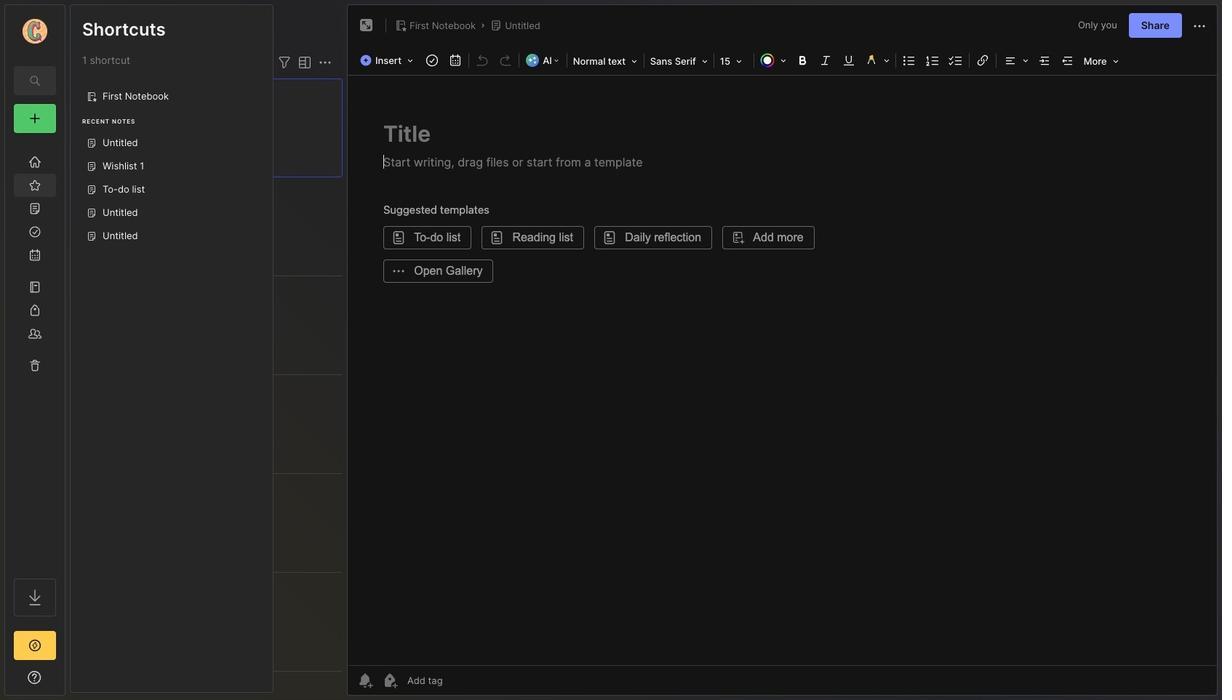Task type: describe. For each thing, give the bounding box(es) containing it.
Account field
[[5, 17, 65, 46]]

note window element
[[347, 4, 1218, 696]]

heading level image
[[569, 51, 642, 70]]

account image
[[23, 19, 47, 44]]

font size image
[[716, 51, 752, 70]]

insert image
[[357, 51, 421, 70]]

add tag image
[[381, 672, 399, 690]]

font color image
[[756, 50, 791, 71]]

main element
[[0, 0, 70, 701]]

underline image
[[839, 50, 859, 71]]

numbered list image
[[923, 50, 943, 71]]

indent image
[[1035, 50, 1055, 71]]



Task type: vqa. For each thing, say whether or not it's contained in the screenshot.
Search text field
no



Task type: locate. For each thing, give the bounding box(es) containing it.
bulleted list image
[[899, 50, 920, 71]]

italic image
[[816, 50, 836, 71]]

outdent image
[[1058, 50, 1078, 71]]

font family image
[[646, 51, 712, 70]]

calendar event image
[[445, 50, 466, 71]]

tree inside main element
[[5, 142, 65, 566]]

highlight image
[[861, 50, 894, 71]]

WHAT'S NEW field
[[5, 667, 65, 690]]

add a reminder image
[[357, 672, 374, 690]]

home image
[[28, 155, 42, 170]]

click to expand image
[[64, 674, 75, 691]]

alignment image
[[998, 50, 1033, 71]]

checklist image
[[946, 50, 966, 71]]

insert link image
[[973, 50, 993, 71]]

more image
[[1080, 51, 1123, 70]]

bold image
[[792, 50, 813, 71]]

upgrade image
[[26, 637, 44, 655]]

Note Editor text field
[[348, 75, 1217, 666]]

edit search image
[[26, 72, 44, 90]]

task image
[[422, 50, 443, 71]]

tree
[[5, 142, 65, 566]]

expand note image
[[358, 17, 375, 34]]



